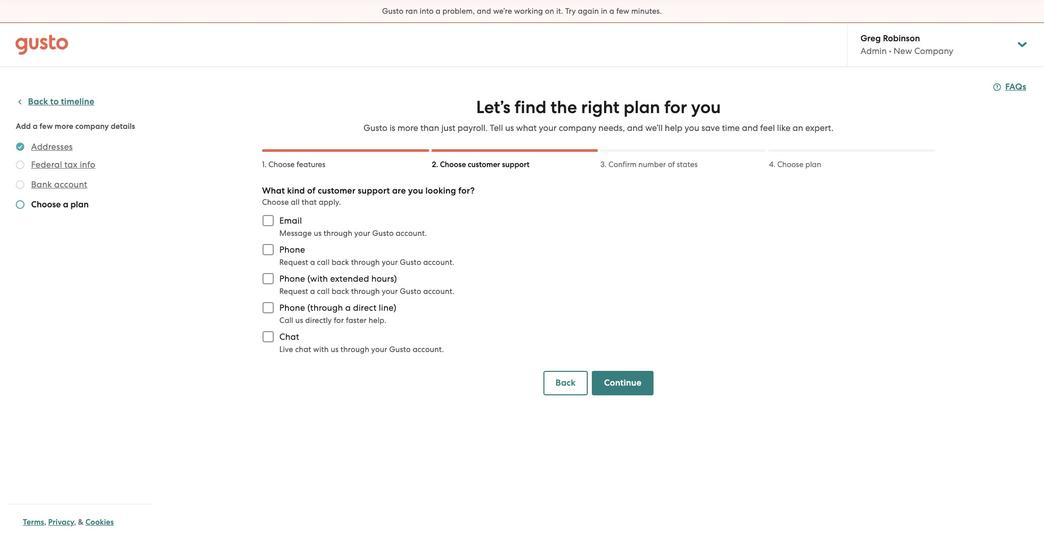Task type: locate. For each thing, give the bounding box(es) containing it.
choose up what
[[269, 160, 295, 169]]

2 vertical spatial plan
[[70, 199, 89, 210]]

1 horizontal spatial back
[[556, 378, 576, 389]]

greg
[[861, 33, 881, 44]]

a inside list
[[63, 199, 68, 210]]

help.
[[369, 316, 387, 325]]

you inside "what kind of customer support are you looking for? choose all that apply."
[[408, 186, 423, 196]]

support
[[502, 160, 530, 169], [358, 186, 390, 196]]

0 vertical spatial phone
[[280, 245, 305, 255]]

, left &
[[74, 518, 76, 527]]

phone (with extended hours)
[[280, 274, 397, 284]]

back
[[28, 96, 48, 107], [556, 378, 576, 389]]

Email checkbox
[[257, 210, 280, 232]]

1 vertical spatial request a call back through your gusto account.
[[280, 287, 455, 296]]

in
[[601, 7, 608, 16]]

2 back from the top
[[332, 287, 349, 296]]

for inside let's find the right plan for you gusto is more than just payroll. tell us what your company needs, and we'll help you save time and feel like an expert.
[[665, 97, 687, 118]]

1 horizontal spatial customer
[[468, 160, 500, 169]]

1 vertical spatial plan
[[806, 160, 822, 169]]

tax
[[64, 160, 78, 170]]

phone up call
[[280, 303, 305, 313]]

faqs
[[1006, 82, 1027, 92]]

through up direct
[[351, 287, 380, 296]]

2 vertical spatial you
[[408, 186, 423, 196]]

live
[[280, 345, 293, 355]]

what kind of customer support are you looking for? choose all that apply.
[[262, 186, 475, 207]]

choose for choose plan
[[778, 160, 804, 169]]

choose a plan list
[[16, 141, 149, 213]]

customer up for?
[[468, 160, 500, 169]]

support left are
[[358, 186, 390, 196]]

your
[[539, 123, 557, 133], [355, 229, 371, 238], [382, 258, 398, 267], [382, 287, 398, 296], [372, 345, 388, 355]]

request for phone (with extended hours)
[[280, 287, 308, 296]]

us
[[505, 123, 514, 133], [314, 229, 322, 238], [296, 316, 303, 325], [331, 345, 339, 355]]

phone left (with in the left bottom of the page
[[280, 274, 305, 284]]

tell
[[490, 123, 503, 133]]

chat
[[280, 332, 299, 342]]

1 horizontal spatial company
[[559, 123, 597, 133]]

1 vertical spatial support
[[358, 186, 390, 196]]

check image
[[16, 161, 24, 169], [16, 200, 24, 209]]

0 horizontal spatial customer
[[318, 186, 356, 196]]

faster
[[346, 316, 367, 325]]

you right 'help'
[[685, 123, 700, 133]]

2 request a call back through your gusto account. from the top
[[280, 287, 455, 296]]

1 back from the top
[[332, 258, 349, 267]]

your for phone (with extended hours)
[[382, 287, 398, 296]]

1 vertical spatial of
[[307, 186, 316, 196]]

choose
[[269, 160, 295, 169], [440, 160, 466, 169], [778, 160, 804, 169], [262, 198, 289, 207], [31, 199, 61, 210]]

a
[[436, 7, 441, 16], [610, 7, 615, 16], [33, 122, 38, 131], [63, 199, 68, 210], [310, 258, 315, 267], [310, 287, 315, 296], [345, 303, 351, 313]]

request up (with in the left bottom of the page
[[280, 258, 308, 267]]

(through
[[308, 303, 343, 313]]

more up addresses button
[[55, 122, 73, 131]]

1 horizontal spatial of
[[668, 160, 675, 169]]

choose for choose customer support
[[440, 160, 466, 169]]

1 vertical spatial back
[[332, 287, 349, 296]]

1 vertical spatial back
[[556, 378, 576, 389]]

1 vertical spatial you
[[685, 123, 700, 133]]

call down (with in the left bottom of the page
[[317, 287, 330, 296]]

0 horizontal spatial back
[[28, 96, 48, 107]]

0 vertical spatial few
[[617, 7, 630, 16]]

a down (with in the left bottom of the page
[[310, 287, 315, 296]]

phone down message
[[280, 245, 305, 255]]

and left we're
[[477, 7, 491, 16]]

through down faster
[[341, 345, 370, 355]]

call up (with in the left bottom of the page
[[317, 258, 330, 267]]

plan down expert.
[[806, 160, 822, 169]]

1 vertical spatial call
[[317, 287, 330, 296]]

of
[[668, 160, 675, 169], [307, 186, 316, 196]]

problem,
[[443, 7, 475, 16]]

add a few more company details
[[16, 122, 135, 131]]

you up save
[[692, 97, 721, 118]]

for down phone (through a direct line)
[[334, 316, 344, 325]]

2 vertical spatial phone
[[280, 303, 305, 313]]

and
[[477, 7, 491, 16], [627, 123, 643, 133], [742, 123, 758, 133]]

2 call from the top
[[317, 287, 330, 296]]

federal
[[31, 160, 62, 170]]

account. for chat
[[413, 345, 444, 355]]

your up the "hours)"
[[382, 258, 398, 267]]

1 vertical spatial request
[[280, 287, 308, 296]]

message
[[280, 229, 312, 238]]

of inside "what kind of customer support are you looking for? choose all that apply."
[[307, 186, 316, 196]]

your down the "hours)"
[[382, 287, 398, 296]]

choose inside choose a plan list
[[31, 199, 61, 210]]

1 vertical spatial phone
[[280, 274, 305, 284]]

phone for phone
[[280, 245, 305, 255]]

few up addresses
[[40, 122, 53, 131]]

cookies button
[[86, 517, 114, 529]]

call
[[317, 258, 330, 267], [317, 287, 330, 296]]

let's
[[476, 97, 511, 118]]

check image
[[16, 181, 24, 189]]

is
[[390, 123, 396, 133]]

a down account
[[63, 199, 68, 210]]

company down 'timeline' in the top of the page
[[75, 122, 109, 131]]

request a call back through your gusto account. for phone (with extended hours)
[[280, 287, 455, 296]]

you for are
[[408, 186, 423, 196]]

choose for choose features
[[269, 160, 295, 169]]

0 vertical spatial call
[[317, 258, 330, 267]]

1 horizontal spatial and
[[627, 123, 643, 133]]

0 vertical spatial of
[[668, 160, 675, 169]]

1 vertical spatial customer
[[318, 186, 356, 196]]

back up phone (with extended hours)
[[332, 258, 349, 267]]

0 vertical spatial you
[[692, 97, 721, 118]]

with
[[313, 345, 329, 355]]

of left states on the right top of the page
[[668, 160, 675, 169]]

your right what
[[539, 123, 557, 133]]

info
[[80, 160, 95, 170]]

0 vertical spatial back
[[332, 258, 349, 267]]

states
[[677, 160, 698, 169]]

terms , privacy , & cookies
[[23, 518, 114, 527]]

1 request a call back through your gusto account. from the top
[[280, 258, 455, 267]]

choose up looking
[[440, 160, 466, 169]]

1 request from the top
[[280, 258, 308, 267]]

for up 'help'
[[665, 97, 687, 118]]

plan up we'll
[[624, 97, 661, 118]]

3 phone from the top
[[280, 303, 305, 313]]

gusto
[[382, 7, 404, 16], [364, 123, 388, 133], [373, 229, 394, 238], [400, 258, 422, 267], [400, 287, 422, 296], [389, 345, 411, 355]]

an
[[793, 123, 804, 133]]

expert.
[[806, 123, 834, 133]]

customer
[[468, 160, 500, 169], [318, 186, 356, 196]]

1 horizontal spatial few
[[617, 7, 630, 16]]

0 vertical spatial back
[[28, 96, 48, 107]]

your down the help.
[[372, 345, 388, 355]]

directly
[[305, 316, 332, 325]]

1 horizontal spatial ,
[[74, 518, 76, 527]]

customer up apply.
[[318, 186, 356, 196]]

like
[[778, 123, 791, 133]]

1 horizontal spatial more
[[398, 123, 419, 133]]

0 vertical spatial customer
[[468, 160, 500, 169]]

choose down what
[[262, 198, 289, 207]]

few right in
[[617, 7, 630, 16]]

1 horizontal spatial plan
[[624, 97, 661, 118]]

us right tell
[[505, 123, 514, 133]]

request a call back through your gusto account.
[[280, 258, 455, 267], [280, 287, 455, 296]]

phone for phone (through a direct line)
[[280, 303, 305, 313]]

customer inside "what kind of customer support are you looking for? choose all that apply."
[[318, 186, 356, 196]]

timeline
[[61, 96, 94, 107]]

check image down check image
[[16, 200, 24, 209]]

choose down bank
[[31, 199, 61, 210]]

for
[[665, 97, 687, 118], [334, 316, 344, 325]]

of for number
[[668, 160, 675, 169]]

plan inside let's find the right plan for you gusto is more than just payroll. tell us what your company needs, and we'll help you save time and feel like an expert.
[[624, 97, 661, 118]]

•
[[889, 46, 892, 56]]

account.
[[396, 229, 427, 238], [423, 258, 455, 267], [423, 287, 455, 296], [413, 345, 444, 355]]

through for phone (with extended hours)
[[351, 287, 380, 296]]

ran
[[406, 7, 418, 16]]

feel
[[761, 123, 775, 133]]

company down the
[[559, 123, 597, 133]]

through down apply.
[[324, 229, 353, 238]]

request down (with in the left bottom of the page
[[280, 287, 308, 296]]

more right is
[[398, 123, 419, 133]]

faqs button
[[994, 81, 1027, 93]]

check image down circle check image
[[16, 161, 24, 169]]

1 horizontal spatial support
[[502, 160, 530, 169]]

circle check image
[[16, 141, 24, 153]]

0 horizontal spatial of
[[307, 186, 316, 196]]

0 vertical spatial request
[[280, 258, 308, 267]]

0 vertical spatial plan
[[624, 97, 661, 118]]

1 call from the top
[[317, 258, 330, 267]]

few
[[617, 7, 630, 16], [40, 122, 53, 131]]

through up extended on the bottom of the page
[[351, 258, 380, 267]]

and left feel
[[742, 123, 758, 133]]

Chat checkbox
[[257, 326, 280, 348]]

0 horizontal spatial ,
[[44, 518, 46, 527]]

1 phone from the top
[[280, 245, 305, 255]]

bank
[[31, 180, 52, 190]]

support down what
[[502, 160, 530, 169]]

live chat with us through your gusto account.
[[280, 345, 444, 355]]

1 horizontal spatial for
[[665, 97, 687, 118]]

into
[[420, 7, 434, 16]]

add
[[16, 122, 31, 131]]

you for for
[[692, 97, 721, 118]]

phone for phone (with extended hours)
[[280, 274, 305, 284]]

Phone (through a direct line) checkbox
[[257, 297, 280, 319]]

0 vertical spatial for
[[665, 97, 687, 118]]

back for phone
[[332, 258, 349, 267]]

federal tax info
[[31, 160, 95, 170]]

you right are
[[408, 186, 423, 196]]

try
[[566, 7, 576, 16]]

choose down like
[[778, 160, 804, 169]]

through for phone
[[351, 258, 380, 267]]

2 phone from the top
[[280, 274, 305, 284]]

us right call
[[296, 316, 303, 325]]

1 vertical spatial check image
[[16, 200, 24, 209]]

and left we'll
[[627, 123, 643, 133]]

choose features
[[269, 160, 326, 169]]

request a call back through your gusto account. up extended on the bottom of the page
[[280, 258, 455, 267]]

through for chat
[[341, 345, 370, 355]]

request a call back through your gusto account. up direct
[[280, 287, 455, 296]]

on
[[545, 7, 555, 16]]

back
[[332, 258, 349, 267], [332, 287, 349, 296]]

0 horizontal spatial for
[[334, 316, 344, 325]]

back down phone (with extended hours)
[[332, 287, 349, 296]]

2 request from the top
[[280, 287, 308, 296]]

plan down account
[[70, 199, 89, 210]]

plan inside list
[[70, 199, 89, 210]]

of up "that"
[[307, 186, 316, 196]]

us right with
[[331, 345, 339, 355]]

0 horizontal spatial plan
[[70, 199, 89, 210]]

, left privacy
[[44, 518, 46, 527]]

0 vertical spatial request a call back through your gusto account.
[[280, 258, 455, 267]]

you
[[692, 97, 721, 118], [685, 123, 700, 133], [408, 186, 423, 196]]

call
[[280, 316, 294, 325]]

1 vertical spatial few
[[40, 122, 53, 131]]

0 vertical spatial check image
[[16, 161, 24, 169]]

bank account
[[31, 180, 87, 190]]

0 horizontal spatial support
[[358, 186, 390, 196]]

through
[[324, 229, 353, 238], [351, 258, 380, 267], [351, 287, 380, 296], [341, 345, 370, 355]]



Task type: vqa. For each thing, say whether or not it's contained in the screenshot.
financial within Employee health and financial benefits
no



Task type: describe. For each thing, give the bounding box(es) containing it.
looking
[[426, 186, 456, 196]]

kind
[[287, 186, 305, 196]]

terms
[[23, 518, 44, 527]]

&
[[78, 518, 84, 527]]

back for back
[[556, 378, 576, 389]]

1 vertical spatial for
[[334, 316, 344, 325]]

0 horizontal spatial and
[[477, 7, 491, 16]]

find
[[515, 97, 547, 118]]

needs,
[[599, 123, 625, 133]]

that
[[302, 198, 317, 207]]

minutes.
[[632, 7, 662, 16]]

chat
[[295, 345, 311, 355]]

it.
[[557, 7, 564, 16]]

continue
[[605, 378, 642, 389]]

gusto ran into a problem, and we're working on it. try again in a few minutes.
[[382, 7, 662, 16]]

help
[[665, 123, 683, 133]]

back for back to timeline
[[28, 96, 48, 107]]

to
[[50, 96, 59, 107]]

we'll
[[646, 123, 663, 133]]

0 horizontal spatial few
[[40, 122, 53, 131]]

again
[[578, 7, 599, 16]]

addresses button
[[31, 141, 73, 153]]

home image
[[15, 34, 68, 55]]

your down "what kind of customer support are you looking for? choose all that apply."
[[355, 229, 371, 238]]

1 check image from the top
[[16, 161, 24, 169]]

features
[[297, 160, 326, 169]]

hours)
[[372, 274, 397, 284]]

support inside "what kind of customer support are you looking for? choose all that apply."
[[358, 186, 390, 196]]

call for phone (with extended hours)
[[317, 287, 330, 296]]

2 horizontal spatial plan
[[806, 160, 822, 169]]

are
[[392, 186, 406, 196]]

account. for phone
[[423, 258, 455, 267]]

0 vertical spatial support
[[502, 160, 530, 169]]

direct
[[353, 303, 377, 313]]

2 , from the left
[[74, 518, 76, 527]]

of for kind
[[307, 186, 316, 196]]

company inside let's find the right plan for you gusto is more than just payroll. tell us what your company needs, and we'll help you save time and feel like an expert.
[[559, 123, 597, 133]]

apply.
[[319, 198, 341, 207]]

account. for phone (with extended hours)
[[423, 287, 455, 296]]

a right into
[[436, 7, 441, 16]]

0 horizontal spatial company
[[75, 122, 109, 131]]

we're
[[493, 7, 512, 16]]

privacy link
[[48, 518, 74, 527]]

Phone (with extended hours) checkbox
[[257, 268, 280, 290]]

federal tax info button
[[31, 159, 95, 171]]

message us through your gusto account.
[[280, 229, 427, 238]]

right
[[582, 97, 620, 118]]

choose customer support
[[440, 160, 530, 169]]

company
[[915, 46, 954, 56]]

working
[[514, 7, 543, 16]]

continue button
[[592, 371, 654, 396]]

account
[[54, 180, 87, 190]]

2 horizontal spatial and
[[742, 123, 758, 133]]

new
[[894, 46, 913, 56]]

choose plan
[[778, 160, 822, 169]]

a right in
[[610, 7, 615, 16]]

confirm
[[609, 160, 637, 169]]

email
[[280, 216, 302, 226]]

details
[[111, 122, 135, 131]]

more inside let's find the right plan for you gusto is more than just payroll. tell us what your company needs, and we'll help you save time and feel like an expert.
[[398, 123, 419, 133]]

us inside let's find the right plan for you gusto is more than just payroll. tell us what your company needs, and we'll help you save time and feel like an expert.
[[505, 123, 514, 133]]

your for chat
[[372, 345, 388, 355]]

2 check image from the top
[[16, 200, 24, 209]]

what
[[262, 186, 285, 196]]

(with
[[308, 274, 328, 284]]

call us directly for faster help.
[[280, 316, 387, 325]]

choose inside "what kind of customer support are you looking for? choose all that apply."
[[262, 198, 289, 207]]

all
[[291, 198, 300, 207]]

a right add
[[33, 122, 38, 131]]

gusto inside let's find the right plan for you gusto is more than just payroll. tell us what your company needs, and we'll help you save time and feel like an expert.
[[364, 123, 388, 133]]

terms link
[[23, 518, 44, 527]]

your for phone
[[382, 258, 398, 267]]

let's find the right plan for you gusto is more than just payroll. tell us what your company needs, and we'll help you save time and feel like an expert.
[[364, 97, 834, 133]]

number
[[639, 160, 666, 169]]

back button
[[544, 371, 588, 396]]

back to timeline button
[[16, 96, 94, 108]]

privacy
[[48, 518, 74, 527]]

than
[[421, 123, 440, 133]]

Phone checkbox
[[257, 239, 280, 261]]

choose a plan
[[31, 199, 89, 210]]

greg robinson admin • new company
[[861, 33, 954, 56]]

admin
[[861, 46, 887, 56]]

0 horizontal spatial more
[[55, 122, 73, 131]]

call for phone
[[317, 258, 330, 267]]

confirm number of states
[[609, 160, 698, 169]]

back for phone (with extended hours)
[[332, 287, 349, 296]]

the
[[551, 97, 577, 118]]

addresses
[[31, 142, 73, 152]]

request a call back through your gusto account. for phone
[[280, 258, 455, 267]]

cookies
[[86, 518, 114, 527]]

a up faster
[[345, 303, 351, 313]]

a up (with in the left bottom of the page
[[310, 258, 315, 267]]

1 , from the left
[[44, 518, 46, 527]]

just
[[442, 123, 456, 133]]

robinson
[[883, 33, 921, 44]]

back to timeline
[[28, 96, 94, 107]]

your inside let's find the right plan for you gusto is more than just payroll. tell us what your company needs, and we'll help you save time and feel like an expert.
[[539, 123, 557, 133]]

what
[[516, 123, 537, 133]]

phone (through a direct line)
[[280, 303, 397, 313]]

choose for choose a plan
[[31, 199, 61, 210]]

line)
[[379, 303, 397, 313]]

save
[[702, 123, 720, 133]]

us right message
[[314, 229, 322, 238]]

request for phone
[[280, 258, 308, 267]]

payroll.
[[458, 123, 488, 133]]

bank account button
[[31, 179, 87, 191]]

time
[[722, 123, 740, 133]]



